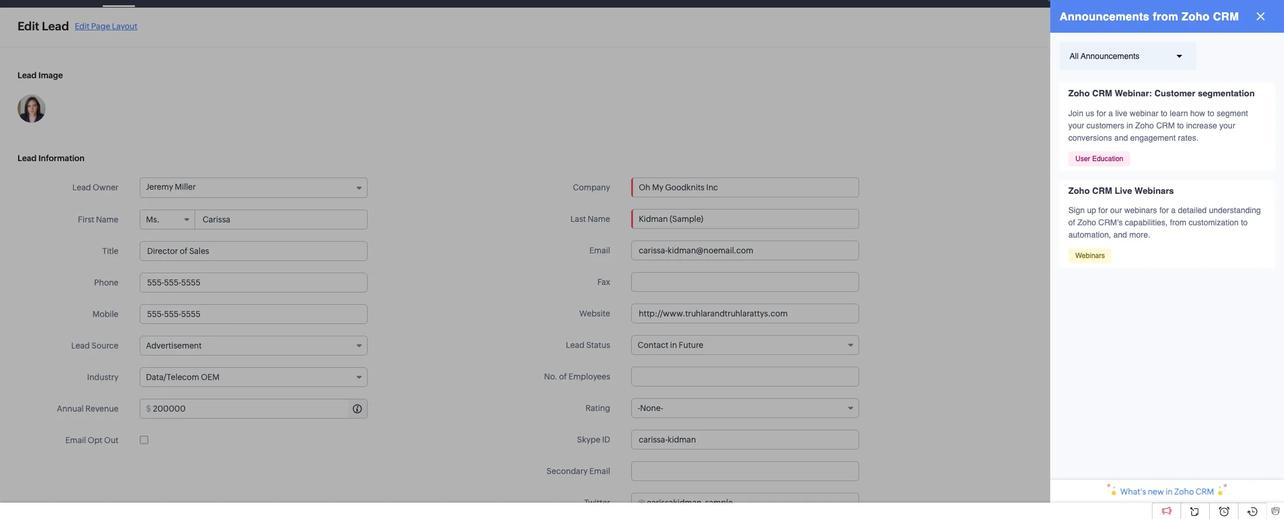 Task type: locate. For each thing, give the bounding box(es) containing it.
save and new button
[[1134, 19, 1212, 38]]

None text field
[[632, 209, 860, 229], [196, 211, 367, 229], [140, 242, 368, 261], [140, 273, 368, 293], [632, 304, 860, 324], [140, 305, 368, 325], [632, 367, 860, 387], [153, 400, 367, 419], [632, 209, 860, 229], [196, 211, 367, 229], [140, 242, 368, 261], [140, 273, 368, 293], [632, 304, 860, 324], [140, 305, 368, 325], [632, 367, 860, 387], [153, 400, 367, 419]]

out
[[104, 436, 119, 446]]

image
[[38, 71, 63, 80]]

save
[[1146, 24, 1164, 33], [1228, 24, 1247, 33]]

lead left information
[[18, 154, 37, 163]]

lead left image
[[18, 71, 37, 80]]

edit lead edit page layout
[[18, 19, 138, 33]]

mobile
[[93, 310, 119, 319]]

secondary email
[[547, 467, 610, 477]]

what's new in zoho crm
[[1121, 488, 1215, 497]]

email
[[590, 246, 610, 256], [65, 436, 86, 446], [590, 467, 610, 477]]

email up twitter
[[590, 467, 610, 477]]

lead left owner
[[72, 183, 91, 192]]

cancel button
[[1078, 19, 1129, 38]]

fax
[[598, 278, 610, 287]]

edit up "lead image"
[[18, 19, 39, 33]]

revenue
[[85, 405, 119, 414]]

0 vertical spatial email
[[590, 246, 610, 256]]

1 save from the left
[[1146, 24, 1164, 33]]

layout
[[112, 21, 138, 31]]

miller
[[175, 182, 196, 192]]

1 horizontal spatial name
[[588, 215, 610, 224]]

edit
[[18, 19, 39, 33], [75, 21, 90, 31]]

lead for lead image
[[18, 71, 37, 80]]

None text field
[[632, 241, 860, 261], [632, 272, 860, 292], [632, 430, 860, 450], [632, 462, 860, 482], [647, 494, 859, 513], [632, 241, 860, 261], [632, 272, 860, 292], [632, 430, 860, 450], [632, 462, 860, 482], [647, 494, 859, 513]]

owner
[[93, 183, 119, 192]]

save left the 'and'
[[1146, 24, 1164, 33]]

edit left page
[[75, 21, 90, 31]]

employees
[[569, 372, 610, 382]]

what's
[[1121, 488, 1147, 497]]

jeremy
[[146, 182, 173, 192]]

edit inside edit lead edit page layout
[[75, 21, 90, 31]]

annual
[[57, 405, 84, 414]]

1 horizontal spatial edit
[[75, 21, 90, 31]]

email left opt
[[65, 436, 86, 446]]

email up fax
[[590, 246, 610, 256]]

lead information
[[18, 154, 85, 163]]

lead source
[[71, 341, 119, 351]]

information
[[38, 154, 85, 163]]

lead left status
[[566, 341, 585, 350]]

save right new
[[1228, 24, 1247, 33]]

name
[[588, 215, 610, 224], [96, 215, 119, 225]]

2 vertical spatial email
[[590, 467, 610, 477]]

what's new in zoho crm link
[[1051, 481, 1285, 503]]

0 horizontal spatial name
[[96, 215, 119, 225]]

lead for lead information
[[18, 154, 37, 163]]

lead image
[[18, 71, 63, 80]]

name right last
[[588, 215, 610, 224]]

2 save from the left
[[1228, 24, 1247, 33]]

no.
[[544, 372, 558, 382]]

1 vertical spatial email
[[65, 436, 86, 446]]

first name
[[78, 215, 119, 225]]

0 horizontal spatial save
[[1146, 24, 1164, 33]]

0 horizontal spatial edit
[[18, 19, 39, 33]]

name right first
[[96, 215, 119, 225]]

lead for lead owner
[[72, 183, 91, 192]]

first
[[78, 215, 94, 225]]

lead left source
[[71, 341, 90, 351]]

1 horizontal spatial save
[[1228, 24, 1247, 33]]

lead
[[42, 19, 69, 33], [18, 71, 37, 80], [18, 154, 37, 163], [72, 183, 91, 192], [566, 341, 585, 350], [71, 341, 90, 351]]

status
[[586, 341, 610, 350]]



Task type: vqa. For each thing, say whether or not it's contained in the screenshot.
The Calendar image
no



Task type: describe. For each thing, give the bounding box(es) containing it.
last name
[[571, 215, 610, 224]]

cancel
[[1090, 24, 1117, 33]]

rating
[[586, 404, 610, 413]]

new
[[1148, 488, 1165, 497]]

annual revenue
[[57, 405, 119, 414]]

company
[[573, 183, 610, 192]]

lead for lead status
[[566, 341, 585, 350]]

website
[[580, 309, 610, 319]]

lead owner
[[72, 183, 119, 192]]

save and new
[[1146, 24, 1200, 33]]

search element
[[1130, 0, 1154, 8]]

skype
[[577, 436, 601, 445]]

last
[[571, 215, 586, 224]]

no. of employees
[[544, 372, 610, 382]]

name for first name
[[96, 215, 119, 225]]

in
[[1166, 488, 1173, 497]]

new
[[1182, 24, 1200, 33]]

lead for lead source
[[71, 341, 90, 351]]

id
[[602, 436, 610, 445]]

zoho
[[1175, 488, 1195, 497]]

save for save and new
[[1146, 24, 1164, 33]]

image image
[[18, 95, 46, 123]]

email for email opt out
[[65, 436, 86, 446]]

lead status
[[566, 341, 610, 350]]

page
[[91, 21, 110, 31]]

title
[[102, 247, 119, 256]]

opt
[[88, 436, 102, 446]]

save button
[[1217, 19, 1258, 38]]

phone
[[94, 278, 119, 288]]

lead left page
[[42, 19, 69, 33]]

secondary
[[547, 467, 588, 477]]

name for last name
[[588, 215, 610, 224]]

email for email
[[590, 246, 610, 256]]

of
[[559, 372, 567, 382]]

industry
[[87, 373, 119, 382]]

jeremy miller
[[146, 182, 196, 192]]

skype id
[[577, 436, 610, 445]]

save for save
[[1228, 24, 1247, 33]]

and
[[1166, 24, 1181, 33]]

edit page layout link
[[75, 21, 138, 31]]

source
[[92, 341, 119, 351]]

crm
[[1196, 488, 1215, 497]]

twitter
[[584, 499, 610, 508]]

email opt out
[[65, 436, 119, 446]]



